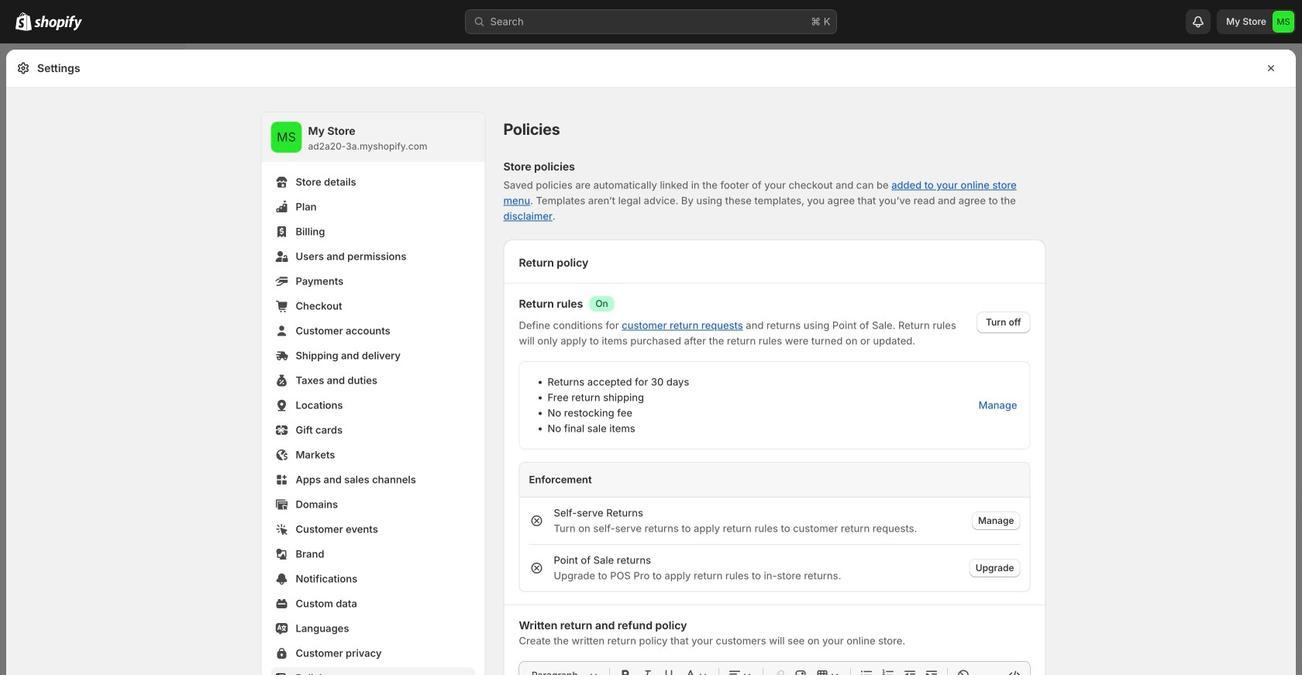 Task type: describe. For each thing, give the bounding box(es) containing it.
shopify image
[[16, 12, 32, 31]]

my store image
[[1273, 11, 1295, 33]]

shop settings menu element
[[262, 112, 485, 675]]



Task type: locate. For each thing, give the bounding box(es) containing it.
my store image
[[271, 122, 302, 153]]

settings dialog
[[6, 50, 1296, 675]]

shopify image
[[34, 15, 82, 31]]



Task type: vqa. For each thing, say whether or not it's contained in the screenshot.
My Store image inside the Shop settings menu element
yes



